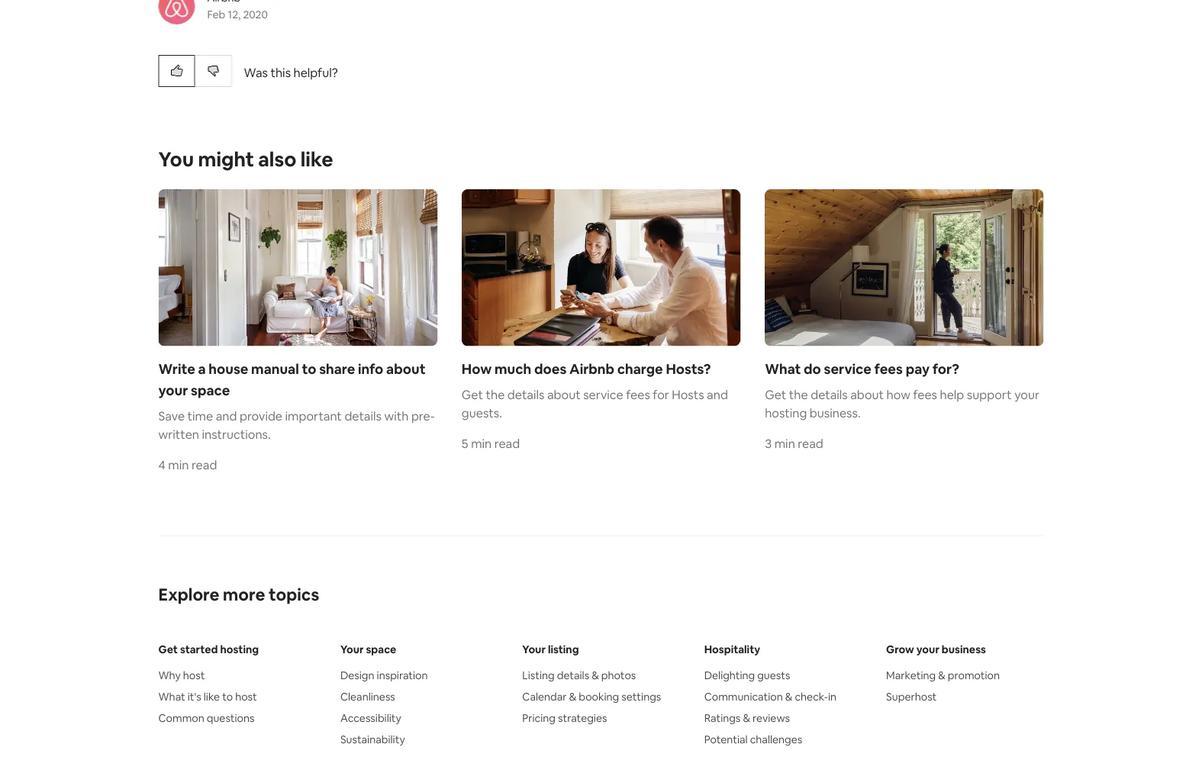 Task type: locate. For each thing, give the bounding box(es) containing it.
space inside your space link
[[366, 643, 397, 656]]

min for write a house manual to share info about your space
[[168, 458, 189, 473]]

your
[[158, 382, 188, 399], [1015, 387, 1040, 403], [917, 643, 940, 656]]

& down grow your business
[[939, 669, 946, 682]]

details
[[508, 387, 545, 403], [811, 387, 848, 403], [345, 409, 382, 424], [557, 669, 590, 682]]

the inside get the details about how fees help support your hosting business.
[[790, 387, 809, 403]]

1 horizontal spatial to
[[302, 360, 317, 378]]

& down communication
[[743, 712, 751, 725]]

and
[[707, 387, 729, 403], [216, 409, 237, 424]]

what down why
[[158, 690, 185, 704]]

your inside write a house manual to share info about your space
[[158, 382, 188, 399]]

what it's like to host
[[158, 690, 257, 704]]

service inside get the details about service fees for hosts and guests.
[[584, 387, 624, 403]]

read down the guests.
[[495, 436, 520, 452]]

4 min read
[[158, 458, 217, 473]]

space up design inspiration
[[366, 643, 397, 656]]

0 horizontal spatial space
[[191, 382, 230, 399]]

your right support on the bottom of the page
[[1015, 387, 1040, 403]]

your up design
[[341, 643, 364, 656]]

service down airbnb
[[584, 387, 624, 403]]

in
[[829, 690, 837, 704]]

0 horizontal spatial to
[[222, 690, 233, 704]]

1 the from the left
[[486, 387, 505, 403]]

1 horizontal spatial min
[[471, 436, 492, 452]]

to left share
[[302, 360, 317, 378]]

hosting inside get the details about how fees help support your hosting business.
[[765, 406, 808, 421]]

min for what do service fees pay for?
[[775, 436, 796, 452]]

inspiration
[[377, 669, 428, 682]]

what it's like to host link
[[158, 689, 316, 705]]

get
[[462, 387, 483, 403], [765, 387, 787, 403], [158, 643, 178, 656]]

hosting up why host link
[[220, 643, 259, 656]]

author profile picture image
[[158, 0, 195, 24], [158, 0, 195, 24]]

0 horizontal spatial the
[[486, 387, 505, 403]]

details left with
[[345, 409, 382, 424]]

host up it's
[[183, 669, 205, 682]]

a
[[198, 360, 206, 378]]

1 horizontal spatial your
[[917, 643, 940, 656]]

space
[[191, 382, 230, 399], [366, 643, 397, 656]]

1 horizontal spatial get
[[462, 387, 483, 403]]

what for what it's like to host
[[158, 690, 185, 704]]

& down listing details & photos
[[570, 690, 577, 704]]

2 horizontal spatial your
[[1015, 387, 1040, 403]]

1 horizontal spatial like
[[301, 147, 333, 172]]

about inside write a house manual to share info about your space
[[387, 360, 426, 378]]

1 horizontal spatial host
[[235, 690, 257, 704]]

does
[[535, 360, 567, 378]]

1 vertical spatial hosting
[[220, 643, 259, 656]]

1 horizontal spatial about
[[548, 387, 581, 403]]

to
[[302, 360, 317, 378], [222, 690, 233, 704]]

0 horizontal spatial fees
[[626, 387, 651, 403]]

about inside get the details about service fees for hosts and guests.
[[548, 387, 581, 403]]

how
[[887, 387, 911, 403]]

potential
[[705, 733, 748, 747]]

fees for what do service fees pay for?
[[914, 387, 938, 403]]

design inspiration link
[[341, 668, 498, 683]]

5
[[462, 436, 469, 452]]

about down "does"
[[548, 387, 581, 403]]

& inside "link"
[[570, 690, 577, 704]]

0 vertical spatial and
[[707, 387, 729, 403]]

1 horizontal spatial fees
[[875, 360, 903, 378]]

read down business.
[[798, 436, 824, 452]]

about for what do service fees pay for?
[[851, 387, 884, 403]]

0 vertical spatial space
[[191, 382, 230, 399]]

fees right how
[[914, 387, 938, 403]]

get for what
[[765, 387, 787, 403]]

ratings & reviews
[[705, 712, 790, 725]]

1 horizontal spatial service
[[824, 360, 872, 378]]

helpful image
[[171, 65, 183, 77]]

for
[[653, 387, 670, 403]]

1 horizontal spatial read
[[495, 436, 520, 452]]

what left do
[[765, 360, 801, 378]]

write a house manual to share info about your space
[[158, 360, 426, 399]]

0 vertical spatial hosting
[[765, 406, 808, 421]]

your inside get the details about how fees help support your hosting business.
[[1015, 387, 1040, 403]]

2 your from the left
[[523, 643, 546, 656]]

1 vertical spatial what
[[158, 690, 185, 704]]

0 horizontal spatial and
[[216, 409, 237, 424]]

min right 4
[[168, 458, 189, 473]]

get started hosting link
[[158, 642, 316, 657]]

the down do
[[790, 387, 809, 403]]

details down listing
[[557, 669, 590, 682]]

0 vertical spatial what
[[765, 360, 801, 378]]

0 horizontal spatial host
[[183, 669, 205, 682]]

a woman and man sit at a kitchen table, having a conversation while looking at their phones. image
[[462, 189, 741, 346], [462, 189, 741, 346]]

about
[[387, 360, 426, 378], [548, 387, 581, 403], [851, 387, 884, 403]]

delighting
[[705, 669, 755, 682]]

read for do
[[798, 436, 824, 452]]

host down why host link
[[235, 690, 257, 704]]

1 horizontal spatial space
[[366, 643, 397, 656]]

1 horizontal spatial hosting
[[765, 406, 808, 421]]

1 horizontal spatial what
[[765, 360, 801, 378]]

1 vertical spatial service
[[584, 387, 624, 403]]

and right hosts
[[707, 387, 729, 403]]

get inside get the details about how fees help support your hosting business.
[[765, 387, 787, 403]]

might
[[198, 147, 254, 172]]

hosting
[[765, 406, 808, 421], [220, 643, 259, 656]]

0 vertical spatial like
[[301, 147, 333, 172]]

not helpful image
[[207, 65, 220, 77]]

host inside why host link
[[183, 669, 205, 682]]

0 horizontal spatial about
[[387, 360, 426, 378]]

4
[[158, 458, 166, 473]]

space down a
[[191, 382, 230, 399]]

fees inside get the details about how fees help support your hosting business.
[[914, 387, 938, 403]]

your up listing
[[523, 643, 546, 656]]

1 vertical spatial host
[[235, 690, 257, 704]]

calendar & booking settings
[[523, 690, 662, 704]]

listing details & photos
[[523, 669, 636, 682]]

hosting up 3 min read
[[765, 406, 808, 421]]

get up why
[[158, 643, 178, 656]]

get up "3"
[[765, 387, 787, 403]]

get up the guests.
[[462, 387, 483, 403]]

service right do
[[824, 360, 872, 378]]

potential challenges
[[705, 733, 803, 747]]

your space link
[[341, 642, 498, 657]]

and up the 'instructions.'
[[216, 409, 237, 424]]

details up business.
[[811, 387, 848, 403]]

reviews
[[753, 712, 790, 725]]

your right grow
[[917, 643, 940, 656]]

your for get the details about how fees help support your hosting business.
[[1015, 387, 1040, 403]]

& for calendar & booking settings
[[570, 690, 577, 704]]

promotion
[[948, 669, 1001, 682]]

communication & check-in link
[[705, 689, 862, 705]]

cleanliness
[[341, 690, 395, 704]]

fees inside get the details about service fees for hosts and guests.
[[626, 387, 651, 403]]

& for ratings & reviews
[[743, 712, 751, 725]]

fees for how much does airbnb charge hosts?
[[626, 387, 651, 403]]

like right also
[[301, 147, 333, 172]]

12,
[[228, 8, 241, 21]]

like
[[301, 147, 333, 172], [204, 690, 220, 704]]

min right "3"
[[775, 436, 796, 452]]

about inside get the details about how fees help support your hosting business.
[[851, 387, 884, 403]]

service
[[824, 360, 872, 378], [584, 387, 624, 403]]

2 horizontal spatial about
[[851, 387, 884, 403]]

1 vertical spatial space
[[366, 643, 397, 656]]

what do service fees pay for?
[[765, 360, 960, 378]]

0 vertical spatial to
[[302, 360, 317, 378]]

1 your from the left
[[341, 643, 364, 656]]

2 the from the left
[[790, 387, 809, 403]]

read
[[495, 436, 520, 452], [798, 436, 824, 452], [192, 458, 217, 473]]

0 horizontal spatial what
[[158, 690, 185, 704]]

your inside your space link
[[341, 643, 364, 656]]

1 horizontal spatial your
[[523, 643, 546, 656]]

why
[[158, 669, 181, 682]]

2020
[[243, 8, 268, 21]]

0 horizontal spatial read
[[192, 458, 217, 473]]

marketing
[[887, 669, 936, 682]]

common questions
[[158, 712, 255, 725]]

your inside "link"
[[917, 643, 940, 656]]

0 horizontal spatial service
[[584, 387, 624, 403]]

read down written
[[192, 458, 217, 473]]

this
[[271, 65, 291, 81]]

0 horizontal spatial min
[[168, 458, 189, 473]]

pricing
[[523, 712, 556, 725]]

2 horizontal spatial fees
[[914, 387, 938, 403]]

0 vertical spatial host
[[183, 669, 205, 682]]

a woman sits on a white couch reading a magazine. image
[[158, 189, 437, 346], [158, 189, 437, 346]]

3
[[765, 436, 772, 452]]

common questions link
[[158, 711, 316, 726]]

1 vertical spatial like
[[204, 690, 220, 704]]

the up the guests.
[[486, 387, 505, 403]]

host inside what it's like to host link
[[235, 690, 257, 704]]

explore
[[158, 584, 220, 606]]

0 horizontal spatial like
[[204, 690, 220, 704]]

airbnb
[[570, 360, 615, 378]]

fees left for
[[626, 387, 651, 403]]

0 horizontal spatial hosting
[[220, 643, 259, 656]]

potential challenges link
[[705, 732, 862, 747]]

0 horizontal spatial your
[[341, 643, 364, 656]]

your down "write" at top left
[[158, 382, 188, 399]]

min
[[471, 436, 492, 452], [775, 436, 796, 452], [168, 458, 189, 473]]

1 vertical spatial to
[[222, 690, 233, 704]]

superhost link
[[887, 689, 1044, 705]]

& down delighting guests link
[[786, 690, 793, 704]]

sustainability link
[[341, 732, 498, 747]]

min right 5
[[471, 436, 492, 452]]

1 vertical spatial and
[[216, 409, 237, 424]]

like right it's
[[204, 690, 220, 704]]

about for how much does airbnb charge hosts?
[[548, 387, 581, 403]]

2 horizontal spatial min
[[775, 436, 796, 452]]

your space
[[341, 643, 397, 656]]

0 horizontal spatial your
[[158, 382, 188, 399]]

check-
[[795, 690, 829, 704]]

3 min read
[[765, 436, 824, 452]]

about down what do service fees pay for?
[[851, 387, 884, 403]]

save time and provide important details with pre- written instructions.
[[158, 409, 435, 443]]

challenges
[[750, 733, 803, 747]]

fees up how
[[875, 360, 903, 378]]

help
[[941, 387, 965, 403]]

2 horizontal spatial get
[[765, 387, 787, 403]]

the inside get the details about service fees for hosts and guests.
[[486, 387, 505, 403]]

to up questions
[[222, 690, 233, 704]]

fees
[[875, 360, 903, 378], [626, 387, 651, 403], [914, 387, 938, 403]]

2 horizontal spatial read
[[798, 436, 824, 452]]

about right info
[[387, 360, 426, 378]]

share
[[319, 360, 355, 378]]

instructions.
[[202, 427, 271, 443]]

1 horizontal spatial the
[[790, 387, 809, 403]]

topics
[[269, 584, 319, 606]]

1 horizontal spatial and
[[707, 387, 729, 403]]

details down much
[[508, 387, 545, 403]]

get inside get the details about service fees for hosts and guests.
[[462, 387, 483, 403]]

a woman in dark clothing and tennis shoes holds a mug as she stands in an open doorway and looks outside. image
[[765, 189, 1044, 346], [765, 189, 1044, 346]]

was this helpful?
[[244, 65, 338, 81]]



Task type: vqa. For each thing, say whether or not it's contained in the screenshot.
Terms of Use link
no



Task type: describe. For each thing, give the bounding box(es) containing it.
hosts
[[672, 387, 705, 403]]

pre-
[[412, 409, 435, 424]]

details inside get the details about service fees for hosts and guests.
[[508, 387, 545, 403]]

write
[[158, 360, 195, 378]]

superhost
[[887, 690, 937, 704]]

design
[[341, 669, 375, 682]]

pricing strategies
[[523, 712, 608, 725]]

your listing link
[[523, 642, 680, 657]]

to inside what it's like to host link
[[222, 690, 233, 704]]

started
[[180, 643, 218, 656]]

communication & check-in
[[705, 690, 837, 704]]

manual
[[251, 360, 299, 378]]

for?
[[933, 360, 960, 378]]

0 vertical spatial service
[[824, 360, 872, 378]]

time
[[188, 409, 213, 424]]

helpful?
[[294, 65, 338, 81]]

calendar
[[523, 690, 567, 704]]

sustainability
[[341, 733, 405, 747]]

& for communication & check-in
[[786, 690, 793, 704]]

do
[[804, 360, 822, 378]]

booking
[[579, 690, 619, 704]]

min for how much does airbnb charge hosts?
[[471, 436, 492, 452]]

feb
[[207, 8, 226, 21]]

the for how
[[486, 387, 505, 403]]

and inside the save time and provide important details with pre- written instructions.
[[216, 409, 237, 424]]

much
[[495, 360, 532, 378]]

grow your business link
[[887, 642, 1044, 657]]

the for what
[[790, 387, 809, 403]]

save
[[158, 409, 185, 424]]

charge
[[618, 360, 663, 378]]

design inspiration
[[341, 669, 428, 682]]

your for your space
[[341, 643, 364, 656]]

written
[[158, 427, 199, 443]]

house
[[209, 360, 248, 378]]

guests
[[758, 669, 791, 682]]

get the details about service fees for hosts and guests.
[[462, 387, 729, 421]]

hospitality
[[705, 643, 761, 656]]

important
[[285, 409, 342, 424]]

what for what do service fees pay for?
[[765, 360, 801, 378]]

pricing strategies link
[[523, 711, 680, 726]]

and inside get the details about service fees for hosts and guests.
[[707, 387, 729, 403]]

your for your listing
[[523, 643, 546, 656]]

read for much
[[495, 436, 520, 452]]

& for marketing & promotion
[[939, 669, 946, 682]]

& up calendar & booking settings
[[592, 669, 599, 682]]

support
[[967, 387, 1012, 403]]

listing
[[523, 669, 555, 682]]

questions
[[207, 712, 255, 725]]

your for write a house manual to share info about your space
[[158, 382, 188, 399]]

how much does airbnb charge hosts?
[[462, 360, 711, 378]]

accessibility
[[341, 712, 402, 725]]

ratings
[[705, 712, 741, 725]]

marketing & promotion link
[[887, 668, 1044, 683]]

listing details & photos link
[[523, 668, 680, 683]]

hosts?
[[666, 360, 711, 378]]

also
[[258, 147, 297, 172]]

listing
[[548, 643, 579, 656]]

you
[[158, 147, 194, 172]]

cleanliness link
[[341, 689, 498, 705]]

space inside write a house manual to share info about your space
[[191, 382, 230, 399]]

grow your business
[[887, 643, 987, 656]]

photos
[[602, 669, 636, 682]]

read for a
[[192, 458, 217, 473]]

delighting guests link
[[705, 668, 862, 683]]

how
[[462, 360, 492, 378]]

0 horizontal spatial get
[[158, 643, 178, 656]]

settings
[[622, 690, 662, 704]]

why host
[[158, 669, 205, 682]]

business.
[[810, 406, 861, 421]]

details inside get the details about how fees help support your hosting business.
[[811, 387, 848, 403]]

was
[[244, 65, 268, 81]]

hospitality link
[[705, 642, 862, 657]]

get for how
[[462, 387, 483, 403]]

get started hosting
[[158, 643, 259, 656]]

your listing
[[523, 643, 579, 656]]

with
[[384, 409, 409, 424]]

more
[[223, 584, 265, 606]]

get the details about how fees help support your hosting business.
[[765, 387, 1040, 421]]

common
[[158, 712, 204, 725]]

provide
[[240, 409, 283, 424]]

5 min read
[[462, 436, 520, 452]]

to inside write a house manual to share info about your space
[[302, 360, 317, 378]]

details inside the save time and provide important details with pre- written instructions.
[[345, 409, 382, 424]]

business
[[942, 643, 987, 656]]

calendar & booking settings link
[[523, 689, 680, 705]]

pay
[[906, 360, 930, 378]]

communication
[[705, 690, 783, 704]]

strategies
[[558, 712, 608, 725]]

it's
[[188, 690, 201, 704]]

guests.
[[462, 406, 502, 421]]

info
[[358, 360, 384, 378]]

explore more topics
[[158, 584, 319, 606]]



